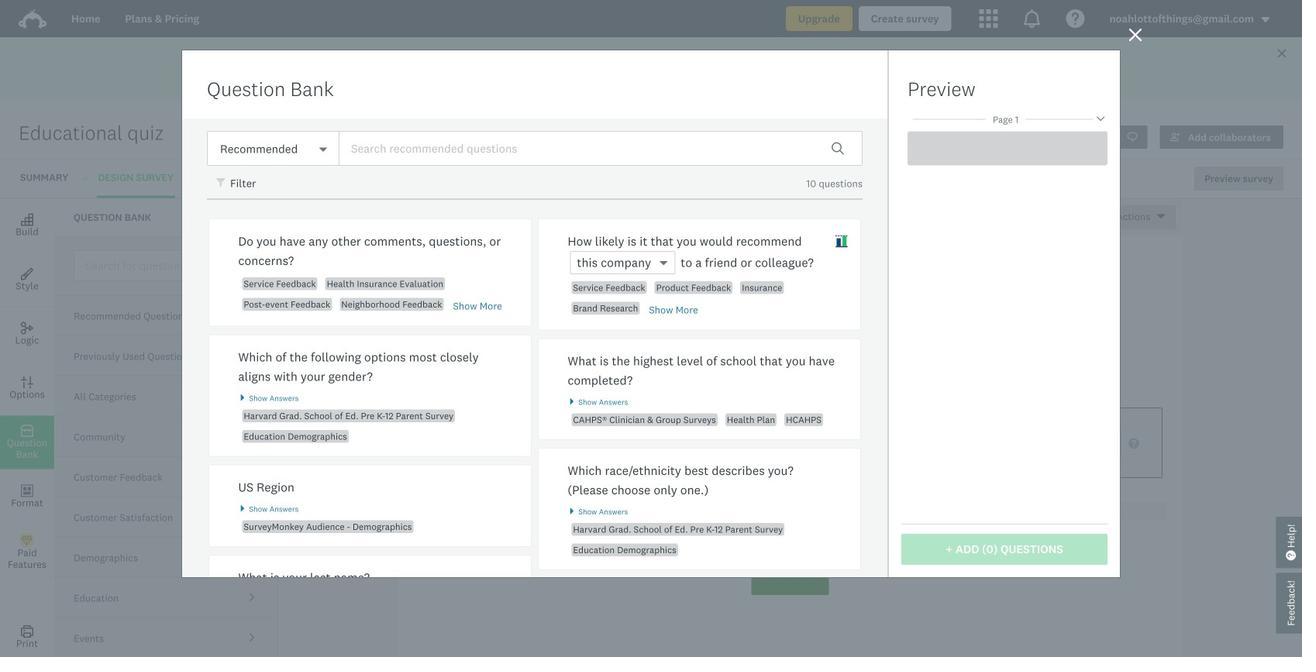 Task type: locate. For each thing, give the bounding box(es) containing it.
Search recommended questions text field
[[339, 131, 863, 166]]

1 horizontal spatial icon   xjtfe image
[[835, 235, 848, 248]]

0 horizontal spatial icon   xjtfe image
[[216, 178, 227, 189]]

products icon image
[[980, 9, 999, 28], [1023, 9, 1042, 28]]

0 horizontal spatial products icon image
[[980, 9, 999, 28]]

icon   xjtfe image
[[216, 178, 227, 189], [835, 235, 848, 248]]

0 vertical spatial icon   xjtfe image
[[216, 178, 227, 189]]

1 products icon image from the left
[[980, 9, 999, 28]]

Search for questions text field
[[74, 250, 271, 281]]

1 horizontal spatial products icon image
[[1023, 9, 1042, 28]]



Task type: describe. For each thing, give the bounding box(es) containing it.
help icon image
[[1067, 9, 1085, 28]]

1 vertical spatial icon   xjtfe image
[[835, 235, 848, 248]]

rewards image
[[381, 53, 436, 84]]

surveymonkey logo image
[[19, 9, 47, 29]]

2 products icon image from the left
[[1023, 9, 1042, 28]]



Task type: vqa. For each thing, say whether or not it's contained in the screenshot.
second Products Icon from the right
yes



